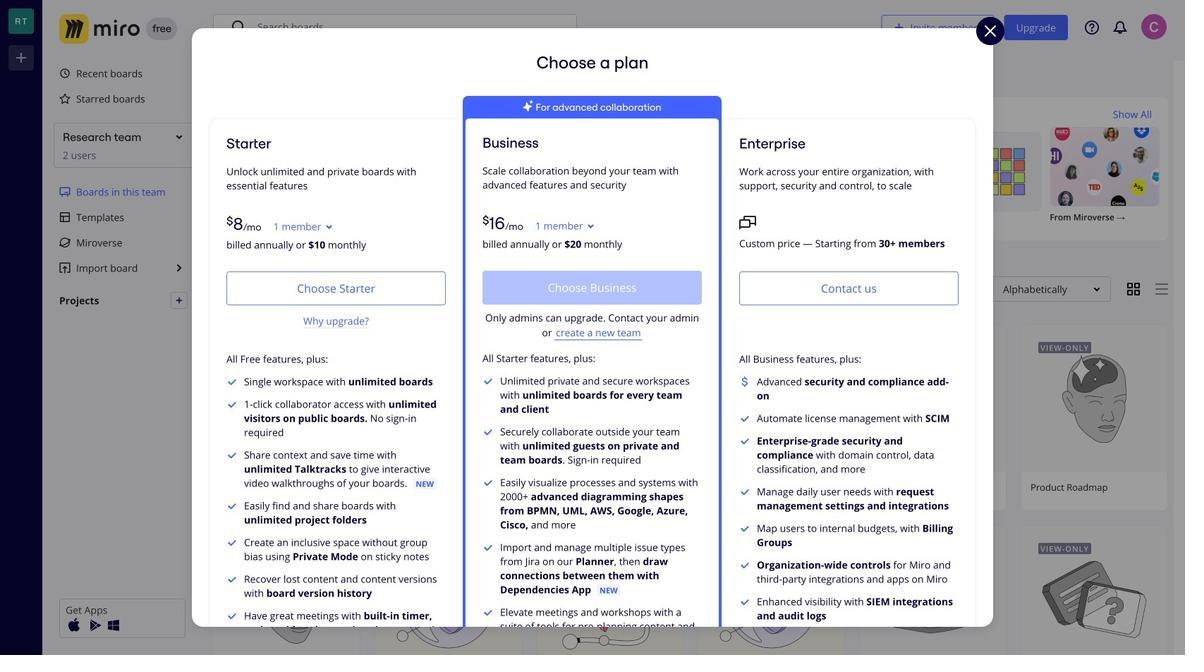 Task type: vqa. For each thing, say whether or not it's contained in the screenshot.
SWITCH TO GENTEAM TEAM image
no



Task type: describe. For each thing, give the bounding box(es) containing it.
2 vertical spatial spagx image
[[175, 296, 183, 305]]

learning center image
[[1085, 20, 1100, 35]]

1 horizontal spatial spagx image
[[231, 19, 248, 36]]

feed image
[[1112, 19, 1129, 36]]

switch to research team team image
[[8, 8, 34, 34]]

Search boards text field
[[258, 15, 567, 40]]



Task type: locate. For each thing, give the bounding box(es) containing it.
0 horizontal spatial spagx image
[[175, 296, 183, 305]]

close image
[[982, 23, 999, 40]]

current team section region
[[51, 179, 196, 281]]

2 horizontal spatial spagx image
[[268, 163, 285, 180]]

1 vertical spatial spagx image
[[268, 163, 285, 180]]

spagx image
[[59, 68, 71, 79], [59, 93, 71, 104], [523, 100, 533, 112], [59, 212, 71, 223], [740, 214, 757, 231], [59, 237, 71, 248]]

spagx image
[[231, 19, 248, 36], [268, 163, 285, 180], [175, 296, 183, 305]]

0 vertical spatial spagx image
[[231, 19, 248, 36]]

img image
[[59, 14, 140, 44], [66, 618, 83, 634], [85, 618, 102, 634], [105, 618, 122, 634]]

group
[[213, 325, 1169, 656]]



